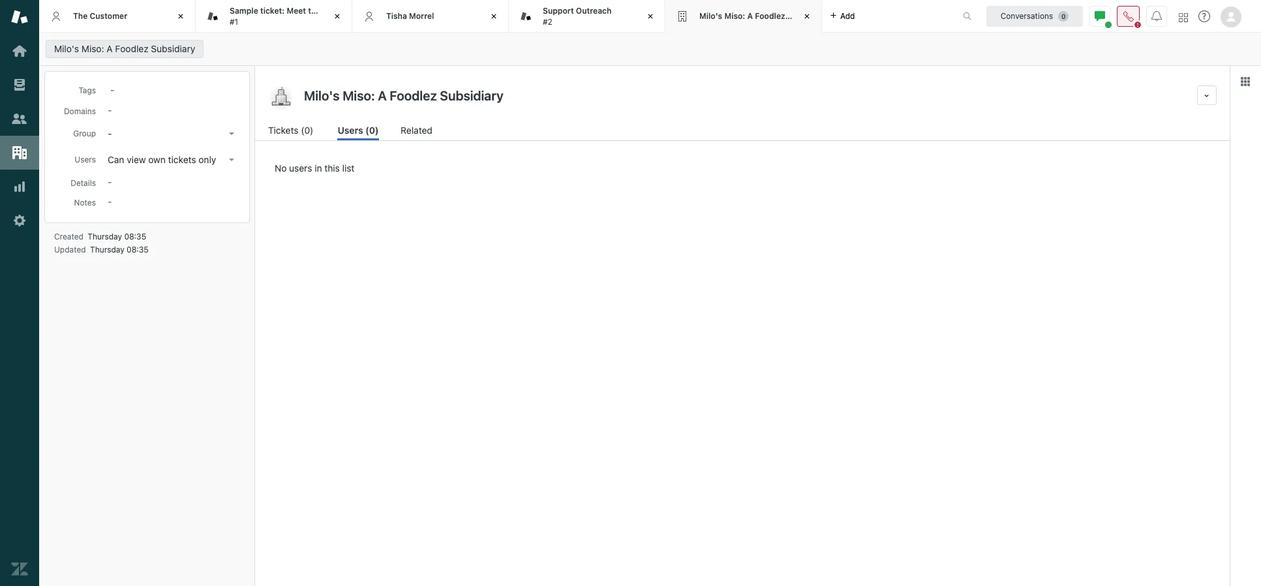 Task type: describe. For each thing, give the bounding box(es) containing it.
tickets
[[168, 154, 196, 165]]

no users in this list
[[275, 163, 355, 174]]

customers image
[[11, 110, 28, 127]]

meet
[[287, 6, 306, 16]]

milo's miso: a foodlez subsidiary inside secondary element
[[54, 43, 195, 54]]

tab containing sample ticket: meet the ticket
[[196, 0, 352, 33]]

add
[[841, 11, 855, 21]]

can view own tickets only
[[108, 154, 216, 165]]

get help image
[[1199, 10, 1211, 22]]

tickets (0) link
[[268, 123, 316, 140]]

-
[[108, 128, 112, 139]]

users
[[289, 163, 312, 174]]

the customer tab
[[39, 0, 196, 33]]

created thursday 08:35 updated thursday 08:35
[[54, 232, 149, 255]]

0 vertical spatial 08:35
[[124, 232, 146, 242]]

no
[[275, 163, 287, 174]]

arrow down image for -
[[229, 133, 234, 135]]

apps image
[[1241, 76, 1251, 87]]

milo's miso: a foodlez subsidiary tab
[[666, 0, 829, 33]]

subsidiary inside tab
[[788, 11, 829, 21]]

arrow down image for can view own tickets only
[[229, 159, 234, 161]]

close image inside tab
[[331, 10, 344, 23]]

views image
[[11, 76, 28, 93]]

related
[[401, 125, 433, 136]]

#2
[[543, 17, 553, 26]]

milo's inside secondary element
[[54, 43, 79, 54]]

notes
[[74, 198, 96, 208]]

the customer
[[73, 11, 127, 21]]

- button
[[104, 125, 240, 143]]

only
[[199, 154, 216, 165]]

customer
[[90, 11, 127, 21]]

details
[[71, 178, 96, 188]]

support
[[543, 6, 574, 16]]

close image for milo's miso: a foodlez subsidiary
[[801, 10, 814, 23]]

zendesk products image
[[1180, 13, 1189, 22]]

tisha morrel
[[386, 11, 434, 21]]

tab containing support outreach
[[509, 0, 666, 33]]

#1
[[230, 17, 238, 26]]

subsidiary inside secondary element
[[151, 43, 195, 54]]

organizations image
[[11, 144, 28, 161]]

admin image
[[11, 212, 28, 229]]

foodlez inside secondary element
[[115, 43, 149, 54]]

button displays agent's chat status as online. image
[[1095, 11, 1106, 21]]

sample
[[230, 6, 258, 16]]



Task type: vqa. For each thing, say whether or not it's contained in the screenshot.
the bottom Apps
no



Task type: locate. For each thing, give the bounding box(es) containing it.
0 vertical spatial users
[[338, 125, 363, 136]]

miso:
[[725, 11, 746, 21], [82, 43, 104, 54]]

(0) inside users (0) link
[[366, 125, 379, 136]]

subsidiary up '-' 'field'
[[151, 43, 195, 54]]

related link
[[401, 123, 434, 140]]

close image for the customer tab in the left of the page
[[174, 10, 187, 23]]

users for users
[[75, 155, 96, 164]]

close image left add popup button
[[801, 10, 814, 23]]

created
[[54, 232, 84, 242]]

1 vertical spatial users
[[75, 155, 96, 164]]

(0) for users (0)
[[366, 125, 379, 136]]

miso: inside tab
[[725, 11, 746, 21]]

2 (0) from the left
[[366, 125, 379, 136]]

subsidiary left add
[[788, 11, 829, 21]]

subsidiary
[[788, 11, 829, 21], [151, 43, 195, 54]]

0 vertical spatial milo's
[[700, 11, 723, 21]]

milo's inside tab
[[700, 11, 723, 21]]

1 arrow down image from the top
[[229, 133, 234, 135]]

close image for tisha morrel
[[488, 10, 501, 23]]

1 vertical spatial subsidiary
[[151, 43, 195, 54]]

close image left #2
[[488, 10, 501, 23]]

a
[[748, 11, 753, 21], [107, 43, 113, 54]]

outreach
[[576, 6, 612, 16]]

users up "list"
[[338, 125, 363, 136]]

milo's
[[700, 11, 723, 21], [54, 43, 79, 54]]

(0)
[[301, 125, 314, 136], [366, 125, 379, 136]]

arrow down image left 'tickets'
[[229, 133, 234, 135]]

thursday right updated
[[90, 245, 125, 255]]

conversations button
[[987, 6, 1084, 26]]

0 horizontal spatial milo's miso: a foodlez subsidiary
[[54, 43, 195, 54]]

1 close image from the left
[[174, 10, 187, 23]]

ticket:
[[260, 6, 285, 16]]

updated
[[54, 245, 86, 255]]

0 horizontal spatial close image
[[174, 10, 187, 23]]

arrow down image
[[229, 133, 234, 135], [229, 159, 234, 161]]

1 vertical spatial milo's
[[54, 43, 79, 54]]

tags
[[79, 86, 96, 95]]

morrel
[[409, 11, 434, 21]]

view
[[127, 154, 146, 165]]

3 close image from the left
[[801, 10, 814, 23]]

1 tab from the left
[[196, 0, 352, 33]]

tisha
[[386, 11, 407, 21]]

0 horizontal spatial foodlez
[[115, 43, 149, 54]]

ticket
[[323, 6, 345, 16]]

1 horizontal spatial miso:
[[725, 11, 746, 21]]

own
[[148, 154, 166, 165]]

close image left "#1"
[[174, 10, 187, 23]]

0 horizontal spatial milo's
[[54, 43, 79, 54]]

1 horizontal spatial milo's miso: a foodlez subsidiary
[[700, 11, 829, 21]]

close image for tab containing support outreach
[[644, 10, 657, 23]]

1 vertical spatial thursday
[[90, 245, 125, 255]]

reporting image
[[11, 178, 28, 195]]

0 horizontal spatial subsidiary
[[151, 43, 195, 54]]

0 horizontal spatial close image
[[331, 10, 344, 23]]

this
[[325, 163, 340, 174]]

1 vertical spatial milo's miso: a foodlez subsidiary
[[54, 43, 195, 54]]

secondary element
[[39, 36, 1262, 62]]

1 horizontal spatial foodlez
[[755, 11, 786, 21]]

0 vertical spatial miso:
[[725, 11, 746, 21]]

1 horizontal spatial tab
[[509, 0, 666, 33]]

sample ticket: meet the ticket #1
[[230, 6, 345, 26]]

notifications image
[[1152, 11, 1163, 21]]

users up details
[[75, 155, 96, 164]]

(0) for tickets (0)
[[301, 125, 314, 136]]

1 vertical spatial a
[[107, 43, 113, 54]]

arrow down image inside can view own tickets only button
[[229, 159, 234, 161]]

support outreach #2
[[543, 6, 612, 26]]

in
[[315, 163, 322, 174]]

1 horizontal spatial milo's
[[700, 11, 723, 21]]

08:35
[[124, 232, 146, 242], [127, 245, 149, 255]]

milo's miso: a foodlez subsidiary
[[700, 11, 829, 21], [54, 43, 195, 54]]

tab
[[196, 0, 352, 33], [509, 0, 666, 33]]

foodlez
[[755, 11, 786, 21], [115, 43, 149, 54]]

1 horizontal spatial close image
[[488, 10, 501, 23]]

1 vertical spatial miso:
[[82, 43, 104, 54]]

icon_org image
[[268, 86, 294, 112]]

the
[[73, 11, 88, 21]]

0 vertical spatial thursday
[[88, 232, 122, 242]]

None text field
[[300, 86, 1193, 105]]

0 horizontal spatial miso:
[[82, 43, 104, 54]]

0 vertical spatial milo's miso: a foodlez subsidiary
[[700, 11, 829, 21]]

arrow down image inside - button
[[229, 133, 234, 135]]

1 horizontal spatial a
[[748, 11, 753, 21]]

close image inside tab
[[644, 10, 657, 23]]

zendesk support image
[[11, 8, 28, 25]]

2 arrow down image from the top
[[229, 159, 234, 161]]

list
[[342, 163, 355, 174]]

1 horizontal spatial subsidiary
[[788, 11, 829, 21]]

users (0)
[[338, 125, 379, 136]]

milo's miso: a foodlez subsidiary inside tab
[[700, 11, 829, 21]]

0 vertical spatial arrow down image
[[229, 133, 234, 135]]

close image inside the customer tab
[[174, 10, 187, 23]]

a inside tab
[[748, 11, 753, 21]]

close image
[[331, 10, 344, 23], [488, 10, 501, 23], [801, 10, 814, 23]]

add button
[[822, 0, 863, 32]]

0 horizontal spatial users
[[75, 155, 96, 164]]

1 vertical spatial foodlez
[[115, 43, 149, 54]]

1 close image from the left
[[331, 10, 344, 23]]

can
[[108, 154, 124, 165]]

milo's miso: a foodlez subsidiary link
[[46, 40, 204, 58]]

(0) inside tickets (0) link
[[301, 125, 314, 136]]

can view own tickets only button
[[104, 151, 240, 169]]

(0) right 'tickets'
[[301, 125, 314, 136]]

0 vertical spatial a
[[748, 11, 753, 21]]

thursday right the created
[[88, 232, 122, 242]]

users for users (0)
[[338, 125, 363, 136]]

2 tab from the left
[[509, 0, 666, 33]]

users
[[338, 125, 363, 136], [75, 155, 96, 164]]

thursday
[[88, 232, 122, 242], [90, 245, 125, 255]]

1 vertical spatial arrow down image
[[229, 159, 234, 161]]

tickets (0)
[[268, 125, 314, 136]]

get started image
[[11, 42, 28, 59]]

0 horizontal spatial (0)
[[301, 125, 314, 136]]

the
[[308, 6, 321, 16]]

domains
[[64, 106, 96, 116]]

close image up secondary element
[[644, 10, 657, 23]]

tickets
[[268, 125, 299, 136]]

main element
[[0, 0, 39, 586]]

users (0) link
[[338, 123, 379, 140]]

0 vertical spatial foodlez
[[755, 11, 786, 21]]

- field
[[105, 82, 240, 97]]

1 (0) from the left
[[301, 125, 314, 136]]

miso: inside secondary element
[[82, 43, 104, 54]]

2 close image from the left
[[488, 10, 501, 23]]

1 horizontal spatial close image
[[644, 10, 657, 23]]

(0) left related
[[366, 125, 379, 136]]

foodlez inside tab
[[755, 11, 786, 21]]

conversations
[[1001, 11, 1054, 21]]

0 horizontal spatial a
[[107, 43, 113, 54]]

0 vertical spatial subsidiary
[[788, 11, 829, 21]]

1 horizontal spatial (0)
[[366, 125, 379, 136]]

zendesk image
[[11, 561, 28, 578]]

2 horizontal spatial close image
[[801, 10, 814, 23]]

close image
[[174, 10, 187, 23], [644, 10, 657, 23]]

tisha morrel tab
[[352, 0, 509, 33]]

tabs tab list
[[39, 0, 950, 33]]

0 horizontal spatial tab
[[196, 0, 352, 33]]

arrow down image right only
[[229, 159, 234, 161]]

close image right 'the'
[[331, 10, 344, 23]]

1 vertical spatial 08:35
[[127, 245, 149, 255]]

2 close image from the left
[[644, 10, 657, 23]]

group
[[73, 129, 96, 138]]

1 horizontal spatial users
[[338, 125, 363, 136]]

close image inside milo's miso: a foodlez subsidiary tab
[[801, 10, 814, 23]]

close image inside the tisha morrel tab
[[488, 10, 501, 23]]



